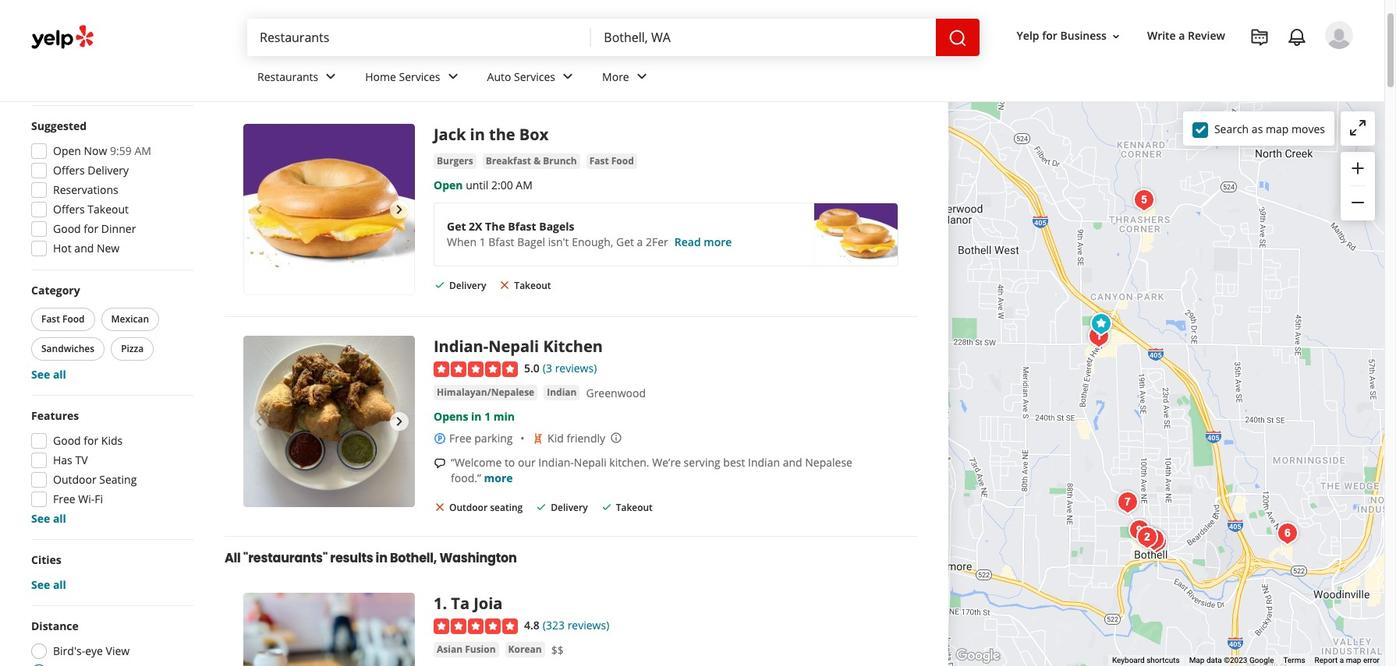 Task type: describe. For each thing, give the bounding box(es) containing it.
delivery for top 16 checkmark v2 icon
[[449, 280, 486, 293]]

free parking
[[449, 431, 513, 446]]

has
[[53, 453, 72, 468]]

breakfast
[[486, 155, 531, 168]]

(323 reviews)
[[543, 619, 610, 634]]

kids
[[101, 434, 123, 449]]

food."
[[451, 471, 481, 486]]

4.8 link
[[524, 617, 540, 635]]

notifications image
[[1288, 28, 1307, 47]]

slideshow element for jack in the box
[[243, 124, 415, 296]]

all "restaurants" results in bothell, washington
[[225, 550, 517, 568]]

keyboard shortcuts button
[[1112, 656, 1180, 667]]

fi
[[95, 492, 103, 507]]

tv
[[75, 453, 88, 468]]

auto
[[487, 69, 511, 84]]

burgers
[[437, 155, 473, 168]]

offers delivery
[[53, 163, 129, 178]]

fast food for right 'fast food' button
[[589, 155, 634, 168]]

Find text field
[[260, 29, 579, 46]]

in for 1
[[471, 410, 482, 424]]

good for dinner
[[53, 222, 136, 236]]

for for business
[[1042, 28, 1058, 43]]

good for good for dinner
[[53, 222, 81, 236]]

group containing suggested
[[27, 119, 193, 261]]

jack in the box image
[[1086, 309, 1117, 340]]

see all for category
[[31, 367, 66, 382]]

open for open until 2:00 am
[[434, 178, 463, 193]]

isn't
[[548, 235, 569, 250]]

himalayan/nepalese link
[[434, 385, 538, 401]]

outdoor for outdoor seating
[[53, 473, 96, 488]]

1 horizontal spatial fast food button
[[586, 154, 637, 170]]

cities
[[31, 553, 61, 568]]

open now 9:59 am
[[53, 144, 151, 158]]

map
[[1189, 657, 1205, 666]]

see for category
[[31, 367, 50, 382]]

previous image
[[250, 201, 268, 220]]

shortcuts
[[1147, 657, 1180, 666]]

a inside get 2x the bfast bagels when 1 bfast bagel isn't enough, get a 2fer read more
[[637, 235, 643, 250]]

write
[[1147, 28, 1176, 43]]

all
[[225, 550, 241, 568]]

sandwiches
[[41, 342, 94, 356]]

the cottage image
[[1132, 523, 1163, 554]]

yelp for yelp for business
[[1017, 28, 1040, 43]]

4.8 star rating image
[[434, 620, 518, 635]]

nepali inside "welcome to our indian-nepali kitchen. we're serving best indian and nepalese food."
[[574, 456, 607, 470]]

24 chevron down v2 image for auto services
[[559, 67, 577, 86]]

takeout inside group
[[88, 202, 129, 217]]

a for write
[[1179, 28, 1185, 43]]

none field find
[[260, 29, 579, 46]]

1 inside get 2x the bfast bagels when 1 bfast bagel isn't enough, get a 2fer read more
[[479, 235, 486, 250]]

free wi-fi
[[53, 492, 103, 507]]

2 vertical spatial 1
[[434, 594, 443, 615]]

delivery for rightmost 16 checkmark v2 icon
[[551, 502, 588, 515]]

next image
[[390, 413, 409, 432]]

indian-nepali kitchen
[[434, 337, 603, 358]]

5.0
[[524, 362, 540, 376]]

bagels
[[539, 220, 575, 234]]

friendly
[[567, 431, 605, 446]]

mio streetfood image
[[1112, 488, 1143, 519]]

we're
[[652, 456, 681, 470]]

now
[[84, 144, 107, 158]]

16 chevron right v2 image
[[251, 26, 264, 38]]

outdoor for outdoor seating
[[449, 502, 488, 515]]

the
[[485, 220, 505, 234]]

indian button
[[544, 385, 580, 401]]

the bine beer & food image
[[1141, 527, 1172, 559]]

business categories element
[[245, 56, 1353, 101]]

more link
[[484, 471, 513, 486]]

©2023
[[1224, 657, 1248, 666]]

(3 reviews) link
[[543, 360, 597, 377]]

restaurants inside business categories element
[[257, 69, 318, 84]]

fast food link
[[586, 154, 637, 170]]

reviews) for (3 reviews)
[[555, 362, 597, 376]]

nolan p. image
[[1325, 21, 1353, 49]]

(323
[[543, 619, 565, 634]]

indian link
[[544, 385, 580, 401]]

sort:
[[774, 46, 798, 60]]

16 kid friendly v2 image
[[532, 433, 545, 445]]

get 2x the bfast bagels when 1 bfast bagel isn't enough, get a 2fer read more
[[447, 220, 732, 250]]

results
[[330, 550, 373, 568]]

our
[[518, 456, 536, 470]]

all for features
[[53, 512, 66, 527]]

google image
[[953, 647, 1004, 667]]

16 parking v2 image
[[434, 433, 446, 445]]

takeout for 16 close v2 icon related to takeout
[[514, 280, 551, 293]]

1 horizontal spatial washington
[[571, 38, 686, 64]]

asian
[[437, 644, 463, 657]]

in for the
[[470, 124, 485, 145]]

view
[[106, 644, 130, 659]]

auto services
[[487, 69, 555, 84]]

opens
[[434, 410, 468, 424]]

see all button for features
[[31, 512, 66, 527]]

16 close v2 image for outdoor seating
[[434, 502, 446, 514]]

takeout for 16 checkmark v2 image
[[616, 502, 653, 515]]

kin dee bothell image
[[1128, 185, 1160, 216]]

best
[[285, 38, 326, 64]]

zoom out image
[[1349, 194, 1368, 212]]

a for report
[[1340, 657, 1344, 666]]

"welcome
[[451, 456, 502, 470]]

all for category
[[53, 367, 66, 382]]

enough,
[[572, 235, 613, 250]]

more inside get 2x the bfast bagels when 1 bfast bagel isn't enough, get a 2fer read more
[[704, 235, 732, 250]]

write a review
[[1147, 28, 1226, 43]]

yelp for yelp link
[[225, 25, 245, 38]]

zoom in image
[[1349, 159, 1368, 178]]

0 horizontal spatial get
[[447, 220, 466, 234]]

next image
[[390, 201, 409, 220]]

asian fusion
[[437, 644, 496, 657]]

has tv
[[53, 453, 88, 468]]

keyboard shortcuts
[[1112, 657, 1180, 666]]

eye
[[85, 644, 103, 659]]

0 vertical spatial food
[[611, 155, 634, 168]]

1 vertical spatial get
[[616, 235, 634, 250]]

0 vertical spatial bfast
[[508, 220, 536, 234]]

"welcome to our indian-nepali kitchen. we're serving best indian and nepalese food."
[[451, 456, 853, 486]]

restaurants link
[[245, 56, 353, 101]]

sponsored results
[[225, 81, 341, 99]]

search
[[1215, 121, 1249, 136]]

16 close v2 image for takeout
[[499, 279, 511, 292]]

more link
[[590, 56, 664, 101]]

business
[[1061, 28, 1107, 43]]

distance
[[31, 619, 79, 634]]

0 horizontal spatial washington
[[440, 550, 517, 568]]

features
[[31, 409, 79, 424]]

himalayan/nepalese button
[[434, 385, 538, 401]]

16 speech v2 image
[[434, 458, 446, 470]]

report
[[1315, 657, 1338, 666]]

read
[[675, 235, 701, 250]]

see all button for category
[[31, 367, 66, 382]]

korean link
[[505, 643, 545, 659]]

terms
[[1284, 657, 1306, 666]]

3 slideshow element from the top
[[243, 594, 415, 667]]

4.8
[[524, 619, 540, 634]]

10
[[263, 38, 282, 64]]

1 horizontal spatial 16 checkmark v2 image
[[535, 502, 548, 514]]

group containing category
[[28, 283, 193, 383]]

category
[[31, 283, 80, 298]]

home services link
[[353, 56, 475, 101]]

sponsored
[[225, 81, 292, 99]]

expand map image
[[1349, 119, 1368, 137]]

to
[[505, 456, 515, 470]]

kitchen
[[543, 337, 603, 358]]



Task type: vqa. For each thing, say whether or not it's contained in the screenshot.
Eureka,
no



Task type: locate. For each thing, give the bounding box(es) containing it.
1 horizontal spatial delivery
[[449, 280, 486, 293]]

0 vertical spatial indian-
[[434, 337, 488, 358]]

see up cities
[[31, 512, 50, 527]]

0 vertical spatial offers
[[53, 163, 85, 178]]

1 horizontal spatial 24 chevron down v2 image
[[632, 67, 651, 86]]

0 horizontal spatial map
[[1266, 121, 1289, 136]]

1 horizontal spatial nepali
[[574, 456, 607, 470]]

parking
[[475, 431, 513, 446]]

map for error
[[1346, 657, 1362, 666]]

fast food button up "sandwiches"
[[31, 308, 95, 332]]

opens in 1 min
[[434, 410, 515, 424]]

write a review link
[[1141, 22, 1232, 50]]

1 left min
[[485, 410, 491, 424]]

korean
[[508, 644, 542, 657]]

1 horizontal spatial none field
[[604, 29, 923, 46]]

and right hot
[[74, 241, 94, 256]]

0 vertical spatial 16 close v2 image
[[499, 279, 511, 292]]

None search field
[[247, 19, 983, 56]]

24 chevron down v2 image down top 10 best restaurants near bothell, washington
[[444, 67, 462, 86]]

16 close v2 image down 16 speech v2 icon
[[434, 502, 446, 514]]

all down sandwiches button
[[53, 367, 66, 382]]

1 vertical spatial all
[[53, 512, 66, 527]]

until
[[466, 178, 489, 193]]

services
[[399, 69, 440, 84], [514, 69, 555, 84]]

0 vertical spatial all
[[53, 367, 66, 382]]

slideshow element
[[243, 124, 415, 296], [243, 337, 415, 508], [243, 594, 415, 667]]

24 chevron down v2 image for restaurants
[[322, 67, 340, 86]]

1 horizontal spatial 16 close v2 image
[[499, 279, 511, 292]]

0 vertical spatial indian
[[547, 386, 577, 399]]

none field near
[[604, 29, 923, 46]]

report a map error link
[[1315, 657, 1380, 666]]

(3 reviews)
[[543, 362, 597, 376]]

0 horizontal spatial 24 chevron down v2 image
[[559, 67, 577, 86]]

best
[[723, 456, 745, 470]]

2 all from the top
[[53, 512, 66, 527]]

1 none field from the left
[[260, 29, 579, 46]]

0 horizontal spatial indian
[[547, 386, 577, 399]]

yelp left 16 chevron right v2 image
[[225, 25, 245, 38]]

serving
[[684, 456, 721, 470]]

1 vertical spatial a
[[637, 235, 643, 250]]

0 vertical spatial am
[[135, 144, 151, 158]]

map left error
[[1346, 657, 1362, 666]]

services for home services
[[399, 69, 440, 84]]

1 vertical spatial bfast
[[489, 235, 514, 250]]

see all button down free wi-fi
[[31, 512, 66, 527]]

indian down the "(3 reviews)" on the left bottom of the page
[[547, 386, 577, 399]]

24 chevron down v2 image inside restaurants link
[[322, 67, 340, 86]]

open down burgers button
[[434, 178, 463, 193]]

1 vertical spatial in
[[471, 410, 482, 424]]

1 vertical spatial indian-
[[539, 456, 574, 470]]

offers up reservations
[[53, 163, 85, 178]]

0 horizontal spatial free
[[53, 492, 75, 507]]

0 horizontal spatial more
[[484, 471, 513, 486]]

info icon image
[[610, 432, 623, 445], [610, 432, 623, 445]]

3 see all from the top
[[31, 578, 66, 593]]

1 vertical spatial see all button
[[31, 512, 66, 527]]

terms link
[[1284, 657, 1306, 666]]

1 vertical spatial 16 checkmark v2 image
[[535, 502, 548, 514]]

am for open until 2:00 am
[[516, 178, 533, 193]]

0 vertical spatial map
[[1266, 121, 1289, 136]]

jack in the box link
[[434, 124, 549, 145]]

suggested
[[31, 119, 87, 133]]

none field up the "home services" link on the left top
[[260, 29, 579, 46]]

good up has tv
[[53, 434, 81, 449]]

jack
[[434, 124, 466, 145]]

free right "16 parking v2" image
[[449, 431, 472, 446]]

0 horizontal spatial takeout
[[88, 202, 129, 217]]

projects image
[[1251, 28, 1269, 47]]

0 horizontal spatial 16 close v2 image
[[434, 502, 446, 514]]

3 see from the top
[[31, 578, 50, 593]]

24 chevron down v2 image inside auto services link
[[559, 67, 577, 86]]

for for dinner
[[84, 222, 98, 236]]

24 chevron down v2 image for more
[[632, 67, 651, 86]]

2 24 chevron down v2 image from the left
[[632, 67, 651, 86]]

2 vertical spatial slideshow element
[[243, 594, 415, 667]]

see all button down sandwiches button
[[31, 367, 66, 382]]

takeout up the dinner in the left top of the page
[[88, 202, 129, 217]]

for inside yelp for business button
[[1042, 28, 1058, 43]]

takeout right 16 checkmark v2 image
[[616, 502, 653, 515]]

for left 'business'
[[1042, 28, 1058, 43]]

services right auto
[[514, 69, 555, 84]]

yelp link
[[225, 25, 245, 38]]

16 checkmark v2 image
[[600, 502, 613, 514]]

restaurants right 16 chevron right v2 image
[[270, 25, 324, 38]]

map right as at the right of the page
[[1266, 121, 1289, 136]]

brunch
[[543, 155, 577, 168]]

0 horizontal spatial bothell,
[[390, 550, 437, 568]]

see all button
[[31, 367, 66, 382], [31, 512, 66, 527], [31, 578, 66, 593]]

group
[[27, 119, 193, 261], [1341, 152, 1375, 221], [28, 283, 193, 383], [27, 409, 193, 527], [31, 553, 193, 594]]

1 horizontal spatial indian-
[[539, 456, 574, 470]]

pizza
[[121, 342, 144, 356]]

1 vertical spatial see all
[[31, 512, 66, 527]]

nepali down friendly
[[574, 456, 607, 470]]

bay leaf bar & grill image
[[1124, 516, 1155, 547]]

greenwood
[[586, 386, 646, 401]]

ta joia image
[[1083, 321, 1114, 353]]

0 horizontal spatial 16 checkmark v2 image
[[434, 279, 446, 292]]

1 vertical spatial indian
[[748, 456, 780, 470]]

yelp for business
[[1017, 28, 1107, 43]]

good for kids
[[53, 434, 123, 449]]

0 horizontal spatial open
[[53, 144, 81, 158]]

open for open now 9:59 am
[[53, 144, 81, 158]]

outdoor up free wi-fi
[[53, 473, 96, 488]]

1 vertical spatial outdoor
[[449, 502, 488, 515]]

nepali up 5.0 link
[[488, 337, 539, 358]]

washington up ta joia link
[[440, 550, 517, 568]]

indian inside button
[[547, 386, 577, 399]]

yelp for business button
[[1011, 22, 1129, 50]]

2 none field from the left
[[604, 29, 923, 46]]

0 horizontal spatial a
[[637, 235, 643, 250]]

bothell, up auto services
[[497, 38, 567, 64]]

am right 2:00
[[516, 178, 533, 193]]

1 horizontal spatial a
[[1179, 28, 1185, 43]]

indian- down the kid
[[539, 456, 574, 470]]

indian right best at the right bottom
[[748, 456, 780, 470]]

seating
[[99, 473, 137, 488]]

kitchen.
[[610, 456, 650, 470]]

offers for offers delivery
[[53, 163, 85, 178]]

2 see all from the top
[[31, 512, 66, 527]]

0 horizontal spatial fast food button
[[31, 308, 95, 332]]

joia
[[474, 594, 503, 615]]

option group
[[27, 619, 193, 667]]

in up "free parking"
[[471, 410, 482, 424]]

kro bar image
[[1139, 525, 1170, 556]]

1 horizontal spatial free
[[449, 431, 472, 446]]

24 chevron down v2 image
[[322, 67, 340, 86], [444, 67, 462, 86]]

map region
[[922, 0, 1396, 667]]

1 see all button from the top
[[31, 367, 66, 382]]

in right results
[[376, 550, 388, 568]]

1 horizontal spatial fast food
[[589, 155, 634, 168]]

2 horizontal spatial takeout
[[616, 502, 653, 515]]

see all down sandwiches button
[[31, 367, 66, 382]]

0 vertical spatial slideshow element
[[243, 124, 415, 296]]

1 24 chevron down v2 image from the left
[[322, 67, 340, 86]]

delivery left 16 checkmark v2 image
[[551, 502, 588, 515]]

1 vertical spatial slideshow element
[[243, 337, 415, 508]]

as
[[1252, 121, 1263, 136]]

0 vertical spatial 16 checkmark v2 image
[[434, 279, 446, 292]]

for for kids
[[84, 434, 98, 449]]

and
[[74, 241, 94, 256], [783, 456, 802, 470]]

previous image
[[250, 413, 268, 432]]

1 left "ta"
[[434, 594, 443, 615]]

1 down 2x
[[479, 235, 486, 250]]

burgers link
[[434, 154, 476, 170]]

fast food button right brunch
[[586, 154, 637, 170]]

a right report
[[1340, 657, 1344, 666]]

free for free wi-fi
[[53, 492, 75, 507]]

services right home
[[399, 69, 440, 84]]

search as map moves
[[1215, 121, 1325, 136]]

modoo banjeom image
[[1272, 519, 1303, 550]]

2 see from the top
[[31, 512, 50, 527]]

moves
[[1292, 121, 1325, 136]]

auto services link
[[475, 56, 590, 101]]

1 vertical spatial nepali
[[574, 456, 607, 470]]

.
[[443, 594, 447, 615]]

1 horizontal spatial am
[[516, 178, 533, 193]]

home
[[365, 69, 396, 84]]

dinner
[[101, 222, 136, 236]]

more right read
[[704, 235, 732, 250]]

jack in the box
[[434, 124, 549, 145]]

am for open now 9:59 am
[[135, 144, 151, 158]]

the
[[489, 124, 515, 145]]

new
[[97, 241, 120, 256]]

reviews) for (323 reviews)
[[568, 619, 610, 634]]

5 star rating image
[[434, 362, 518, 378]]

bfast down the
[[489, 235, 514, 250]]

3 all from the top
[[53, 578, 66, 593]]

0 vertical spatial delivery
[[88, 163, 129, 178]]

washington up more
[[571, 38, 686, 64]]

0 horizontal spatial delivery
[[88, 163, 129, 178]]

offers takeout
[[53, 202, 129, 217]]

indian
[[547, 386, 577, 399], [748, 456, 780, 470]]

restaurants up home
[[330, 38, 445, 64]]

1 offers from the top
[[53, 163, 85, 178]]

free left wi-
[[53, 492, 75, 507]]

restaurants down 10
[[257, 69, 318, 84]]

None field
[[260, 29, 579, 46], [604, 29, 923, 46]]

1 see from the top
[[31, 367, 50, 382]]

0 horizontal spatial am
[[135, 144, 151, 158]]

2 services from the left
[[514, 69, 555, 84]]

a left 2fer
[[637, 235, 643, 250]]

0 vertical spatial takeout
[[88, 202, 129, 217]]

"restaurants"
[[243, 550, 328, 568]]

see down sandwiches button
[[31, 367, 50, 382]]

food right brunch
[[611, 155, 634, 168]]

16 info v2 image
[[905, 47, 917, 59]]

breakfast & brunch
[[486, 155, 577, 168]]

0 vertical spatial and
[[74, 241, 94, 256]]

fast food inside group
[[41, 313, 85, 326]]

16 close v2 image
[[499, 279, 511, 292], [434, 502, 446, 514]]

2 vertical spatial all
[[53, 578, 66, 593]]

a inside "write a review" link
[[1179, 28, 1185, 43]]

1 vertical spatial fast
[[41, 313, 60, 326]]

24 chevron down v2 image right more
[[632, 67, 651, 86]]

yelp
[[225, 25, 245, 38], [1017, 28, 1040, 43]]

1 24 chevron down v2 image from the left
[[559, 67, 577, 86]]

16 close v2 image down the
[[499, 279, 511, 292]]

1 vertical spatial free
[[53, 492, 75, 507]]

1 slideshow element from the top
[[243, 124, 415, 296]]

bfast up bagel
[[508, 220, 536, 234]]

1 all from the top
[[53, 367, 66, 382]]

2 offers from the top
[[53, 202, 85, 217]]

$$
[[551, 644, 564, 659]]

2 vertical spatial in
[[376, 550, 388, 568]]

bird's-
[[53, 644, 85, 659]]

2 horizontal spatial a
[[1340, 657, 1344, 666]]

mexican button
[[101, 308, 159, 332]]

reservations
[[53, 183, 118, 197]]

1 vertical spatial food
[[62, 313, 85, 326]]

and inside group
[[74, 241, 94, 256]]

fusion
[[465, 644, 496, 657]]

1 vertical spatial delivery
[[449, 280, 486, 293]]

0 horizontal spatial fast food
[[41, 313, 85, 326]]

for left kids
[[84, 434, 98, 449]]

services for auto services
[[514, 69, 555, 84]]

1 services from the left
[[399, 69, 440, 84]]

map for moves
[[1266, 121, 1289, 136]]

1 vertical spatial bothell,
[[390, 550, 437, 568]]

2:00
[[491, 178, 513, 193]]

0 vertical spatial for
[[1042, 28, 1058, 43]]

0 vertical spatial more
[[704, 235, 732, 250]]

24 chevron down v2 image for home services
[[444, 67, 462, 86]]

2 24 chevron down v2 image from the left
[[444, 67, 462, 86]]

24 chevron down v2 image inside the "home services" link
[[444, 67, 462, 86]]

0 horizontal spatial fast
[[41, 313, 60, 326]]

1 horizontal spatial open
[[434, 178, 463, 193]]

2 see all button from the top
[[31, 512, 66, 527]]

reviews) down kitchen
[[555, 362, 597, 376]]

2 vertical spatial takeout
[[616, 502, 653, 515]]

and left nepalese
[[783, 456, 802, 470]]

see all button down cities
[[31, 578, 66, 593]]

bothell, right results
[[390, 550, 437, 568]]

more
[[602, 69, 629, 84]]

1 horizontal spatial yelp
[[1017, 28, 1040, 43]]

1 horizontal spatial services
[[514, 69, 555, 84]]

0 vertical spatial fast food
[[589, 155, 634, 168]]

get
[[447, 220, 466, 234], [616, 235, 634, 250]]

data
[[1207, 657, 1222, 666]]

food
[[611, 155, 634, 168], [62, 313, 85, 326]]

1 vertical spatial takeout
[[514, 280, 551, 293]]

1
[[479, 235, 486, 250], [485, 410, 491, 424], [434, 594, 443, 615]]

group containing cities
[[31, 553, 193, 594]]

1 vertical spatial good
[[53, 434, 81, 449]]

0 horizontal spatial services
[[399, 69, 440, 84]]

see
[[31, 367, 50, 382], [31, 512, 50, 527], [31, 578, 50, 593]]

good for good for kids
[[53, 434, 81, 449]]

fast food right brunch
[[589, 155, 634, 168]]

a right write
[[1179, 28, 1185, 43]]

free for free parking
[[449, 431, 472, 446]]

search image
[[948, 29, 967, 47]]

0 vertical spatial see all button
[[31, 367, 66, 382]]

offers for offers takeout
[[53, 202, 85, 217]]

fast food button
[[586, 154, 637, 170], [31, 308, 95, 332]]

indian- up the 5 star rating image
[[434, 337, 488, 358]]

option group containing distance
[[27, 619, 193, 667]]

fast for the bottommost 'fast food' button
[[41, 313, 60, 326]]

reviews) right (323
[[568, 619, 610, 634]]

fast for right 'fast food' button
[[589, 155, 609, 168]]

1 horizontal spatial takeout
[[514, 280, 551, 293]]

kid friendly
[[548, 431, 605, 446]]

16 checkmark v2 image
[[434, 279, 446, 292], [535, 502, 548, 514]]

takeout down bagel
[[514, 280, 551, 293]]

2 slideshow element from the top
[[243, 337, 415, 508]]

fast food for the bottommost 'fast food' button
[[41, 313, 85, 326]]

Near text field
[[604, 29, 923, 46]]

all down free wi-fi
[[53, 512, 66, 527]]

fast food
[[589, 155, 634, 168], [41, 313, 85, 326]]

(323 reviews) link
[[543, 617, 610, 635]]

1 see all from the top
[[31, 367, 66, 382]]

outdoor inside group
[[53, 473, 96, 488]]

offers down reservations
[[53, 202, 85, 217]]

24 chevron down v2 image down best
[[322, 67, 340, 86]]

all down cities
[[53, 578, 66, 593]]

wi-
[[78, 492, 95, 507]]

1 horizontal spatial map
[[1346, 657, 1362, 666]]

1 vertical spatial 16 close v2 image
[[434, 502, 446, 514]]

16 chevron down v2 image
[[1110, 30, 1123, 43]]

see all for features
[[31, 512, 66, 527]]

am inside group
[[135, 144, 151, 158]]

yelp left 'business'
[[1017, 28, 1040, 43]]

asian fusion button
[[434, 643, 499, 659]]

in left the the
[[470, 124, 485, 145]]

0 vertical spatial in
[[470, 124, 485, 145]]

kid
[[548, 431, 564, 446]]

1 vertical spatial 1
[[485, 410, 491, 424]]

1 good from the top
[[53, 222, 81, 236]]

0 vertical spatial free
[[449, 431, 472, 446]]

2 vertical spatial a
[[1340, 657, 1344, 666]]

1 vertical spatial map
[[1346, 657, 1362, 666]]

0 vertical spatial reviews)
[[555, 362, 597, 376]]

indian- inside "welcome to our indian-nepali kitchen. we're serving best indian and nepalese food."
[[539, 456, 574, 470]]

1 vertical spatial offers
[[53, 202, 85, 217]]

when
[[447, 235, 477, 250]]

none field up business categories element
[[604, 29, 923, 46]]

delivery down when
[[449, 280, 486, 293]]

filters
[[31, 32, 70, 49]]

2 good from the top
[[53, 434, 81, 449]]

fast food down category
[[41, 313, 85, 326]]

fast inside group
[[41, 313, 60, 326]]

food up "sandwiches"
[[62, 313, 85, 326]]

fast right brunch
[[589, 155, 609, 168]]

free inside group
[[53, 492, 75, 507]]

user actions element
[[1004, 20, 1375, 115]]

fast down category
[[41, 313, 60, 326]]

open down suggested
[[53, 144, 81, 158]]

asian fusion link
[[434, 643, 499, 659]]

bothell,
[[497, 38, 567, 64], [390, 550, 437, 568]]

outdoor down food."
[[449, 502, 488, 515]]

home services
[[365, 69, 440, 84]]

delivery inside group
[[88, 163, 129, 178]]

google
[[1250, 657, 1274, 666]]

2x
[[469, 220, 482, 234]]

for down offers takeout
[[84, 222, 98, 236]]

and inside "welcome to our indian-nepali kitchen. we're serving best indian and nepalese food."
[[783, 456, 802, 470]]

(3
[[543, 362, 552, 376]]

review
[[1188, 28, 1226, 43]]

delivery down open now 9:59 am
[[88, 163, 129, 178]]

0 vertical spatial good
[[53, 222, 81, 236]]

indian inside "welcome to our indian-nepali kitchen. we're serving best indian and nepalese food."
[[748, 456, 780, 470]]

see all down free wi-fi
[[31, 512, 66, 527]]

slideshow element for indian-nepali kitchen
[[243, 337, 415, 508]]

0 vertical spatial open
[[53, 144, 81, 158]]

3 see all button from the top
[[31, 578, 66, 593]]

report a map error
[[1315, 657, 1380, 666]]

0 vertical spatial nepali
[[488, 337, 539, 358]]

0 vertical spatial 1
[[479, 235, 486, 250]]

am right the 9:59
[[135, 144, 151, 158]]

1 vertical spatial see
[[31, 512, 50, 527]]

1 vertical spatial fast food button
[[31, 308, 95, 332]]

0 horizontal spatial food
[[62, 313, 85, 326]]

good up hot
[[53, 222, 81, 236]]

2 vertical spatial delivery
[[551, 502, 588, 515]]

1 horizontal spatial and
[[783, 456, 802, 470]]

burgers button
[[434, 154, 476, 170]]

bagel
[[517, 235, 545, 250]]

get up when
[[447, 220, 466, 234]]

1 horizontal spatial bothell,
[[497, 38, 567, 64]]

24 chevron down v2 image
[[559, 67, 577, 86], [632, 67, 651, 86]]

map data ©2023 google
[[1189, 657, 1274, 666]]

2 horizontal spatial delivery
[[551, 502, 588, 515]]

0 horizontal spatial nepali
[[488, 337, 539, 358]]

see for features
[[31, 512, 50, 527]]

24 chevron down v2 image right auto services
[[559, 67, 577, 86]]

&
[[534, 155, 541, 168]]

24 chevron down v2 image inside more link
[[632, 67, 651, 86]]

see all down cities
[[31, 578, 66, 593]]

yelp inside button
[[1017, 28, 1040, 43]]

group containing features
[[27, 409, 193, 527]]

0 horizontal spatial outdoor
[[53, 473, 96, 488]]

more down the to
[[484, 471, 513, 486]]

1 vertical spatial open
[[434, 178, 463, 193]]

get left 2fer
[[616, 235, 634, 250]]

1 vertical spatial and
[[783, 456, 802, 470]]

outdoor seating
[[53, 473, 137, 488]]

see down cities
[[31, 578, 50, 593]]



